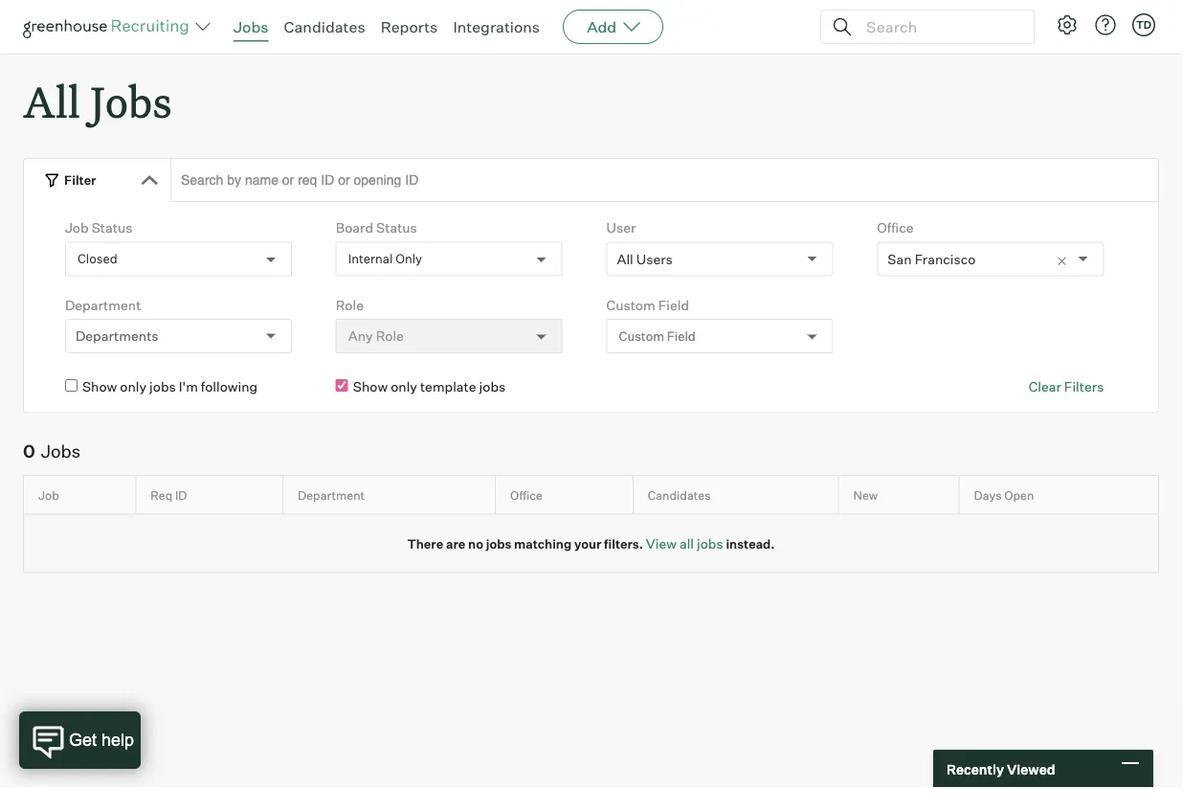Task type: describe. For each thing, give the bounding box(es) containing it.
0 vertical spatial field
[[659, 297, 689, 313]]

0 vertical spatial custom field
[[607, 297, 689, 313]]

san francisco
[[888, 251, 976, 267]]

internal
[[348, 251, 393, 267]]

all for all jobs
[[23, 73, 80, 129]]

all for all users
[[617, 251, 634, 267]]

departments
[[76, 328, 159, 344]]

job for job status
[[65, 219, 89, 236]]

1 vertical spatial candidates
[[648, 488, 711, 502]]

filter
[[64, 172, 96, 187]]

integrations
[[453, 17, 540, 36]]

show for show only template jobs
[[353, 378, 388, 395]]

recently
[[947, 761, 1005, 777]]

0 jobs
[[23, 441, 81, 462]]

clear value image
[[1056, 255, 1069, 268]]

only
[[396, 251, 422, 267]]

jobs inside there are no jobs matching your filters. view all jobs instead.
[[486, 536, 512, 551]]

user
[[607, 219, 636, 236]]

0 vertical spatial custom
[[607, 297, 656, 313]]

no
[[468, 536, 484, 551]]

1 vertical spatial custom
[[619, 328, 665, 344]]

1 vertical spatial field
[[667, 328, 696, 344]]

candidates link
[[284, 17, 365, 36]]

francisco
[[915, 251, 976, 267]]

new
[[854, 488, 878, 502]]

days open
[[974, 488, 1035, 502]]

0 vertical spatial candidates
[[284, 17, 365, 36]]

jobs for 0 jobs
[[41, 441, 81, 462]]

clear filters link
[[1029, 377, 1104, 396]]

open
[[1005, 488, 1035, 502]]

board
[[336, 219, 373, 236]]

Show only template jobs checkbox
[[336, 379, 348, 392]]

add
[[587, 17, 617, 36]]

reports
[[381, 17, 438, 36]]

closed
[[77, 251, 118, 267]]

id
[[175, 488, 187, 502]]

i'm
[[179, 378, 198, 395]]

td
[[1137, 18, 1152, 31]]

jobs link
[[234, 17, 269, 36]]

san
[[888, 251, 912, 267]]

jobs left i'm
[[150, 378, 176, 395]]

role
[[336, 297, 364, 313]]

Search text field
[[862, 13, 1017, 41]]

Search by name or req ID or opening ID text field
[[170, 158, 1160, 202]]

req id
[[151, 488, 187, 502]]

0 horizontal spatial office
[[511, 488, 543, 502]]

following
[[201, 378, 258, 395]]

filters.
[[604, 536, 644, 551]]

are
[[446, 536, 466, 551]]

show for show only jobs i'm following
[[82, 378, 117, 395]]

board status
[[336, 219, 417, 236]]

view all jobs link
[[646, 535, 724, 552]]

1 horizontal spatial office
[[878, 219, 914, 236]]

days
[[974, 488, 1002, 502]]

Show only jobs I'm following checkbox
[[65, 379, 77, 392]]

san francisco option
[[888, 251, 976, 267]]

greenhouse recruiting image
[[23, 15, 195, 38]]

td button
[[1133, 13, 1156, 36]]

users
[[637, 251, 673, 267]]



Task type: vqa. For each thing, say whether or not it's contained in the screenshot.
FILTERS on the right of the page
yes



Task type: locate. For each thing, give the bounding box(es) containing it.
0 vertical spatial all
[[23, 73, 80, 129]]

add button
[[563, 10, 664, 44]]

status up closed
[[92, 219, 133, 236]]

all users option
[[617, 251, 673, 267]]

job down 0 jobs
[[38, 488, 59, 502]]

1 vertical spatial department
[[298, 488, 365, 502]]

2 status from the left
[[376, 219, 417, 236]]

1 status from the left
[[92, 219, 133, 236]]

internal only
[[348, 251, 422, 267]]

status up 'internal only'
[[376, 219, 417, 236]]

status for job status
[[92, 219, 133, 236]]

show
[[82, 378, 117, 395], [353, 378, 388, 395]]

0
[[23, 441, 35, 462]]

custom field down the users
[[619, 328, 696, 344]]

office up matching
[[511, 488, 543, 502]]

1 horizontal spatial all
[[617, 251, 634, 267]]

jobs right template on the left of page
[[479, 378, 506, 395]]

req
[[151, 488, 173, 502]]

1 vertical spatial jobs
[[90, 73, 172, 129]]

1 vertical spatial all
[[617, 251, 634, 267]]

field
[[659, 297, 689, 313], [667, 328, 696, 344]]

0 horizontal spatial candidates
[[284, 17, 365, 36]]

jobs right 0
[[41, 441, 81, 462]]

only for template
[[391, 378, 417, 395]]

show only jobs i'm following
[[82, 378, 258, 395]]

view
[[646, 535, 677, 552]]

0 vertical spatial department
[[65, 297, 141, 313]]

only
[[120, 378, 147, 395], [391, 378, 417, 395]]

0 horizontal spatial jobs
[[41, 441, 81, 462]]

only left template on the left of page
[[391, 378, 417, 395]]

1 horizontal spatial department
[[298, 488, 365, 502]]

1 only from the left
[[120, 378, 147, 395]]

1 vertical spatial job
[[38, 488, 59, 502]]

1 vertical spatial office
[[511, 488, 543, 502]]

show only template jobs
[[353, 378, 506, 395]]

jobs right all
[[697, 535, 724, 552]]

there
[[407, 536, 444, 551]]

recently viewed
[[947, 761, 1056, 777]]

integrations link
[[453, 17, 540, 36]]

all jobs
[[23, 73, 172, 129]]

all
[[23, 73, 80, 129], [617, 251, 634, 267]]

custom
[[607, 297, 656, 313], [619, 328, 665, 344]]

all up "filter"
[[23, 73, 80, 129]]

candidates right the jobs 'link'
[[284, 17, 365, 36]]

2 show from the left
[[353, 378, 388, 395]]

jobs for all jobs
[[90, 73, 172, 129]]

there are no jobs matching your filters. view all jobs instead.
[[407, 535, 775, 552]]

1 vertical spatial custom field
[[619, 328, 696, 344]]

job
[[65, 219, 89, 236], [38, 488, 59, 502]]

0 horizontal spatial show
[[82, 378, 117, 395]]

0 vertical spatial job
[[65, 219, 89, 236]]

matching
[[514, 536, 572, 551]]

office
[[878, 219, 914, 236], [511, 488, 543, 502]]

1 horizontal spatial candidates
[[648, 488, 711, 502]]

jobs
[[150, 378, 176, 395], [479, 378, 506, 395], [697, 535, 724, 552], [486, 536, 512, 551]]

status
[[92, 219, 133, 236], [376, 219, 417, 236]]

0 horizontal spatial status
[[92, 219, 133, 236]]

2 only from the left
[[391, 378, 417, 395]]

0 vertical spatial office
[[878, 219, 914, 236]]

only down departments
[[120, 378, 147, 395]]

1 horizontal spatial only
[[391, 378, 417, 395]]

show right show only template jobs "option"
[[353, 378, 388, 395]]

configure image
[[1056, 13, 1079, 36]]

show right show only jobs i'm following option
[[82, 378, 117, 395]]

0 horizontal spatial job
[[38, 488, 59, 502]]

jobs
[[234, 17, 269, 36], [90, 73, 172, 129], [41, 441, 81, 462]]

filters
[[1065, 378, 1104, 395]]

custom field
[[607, 297, 689, 313], [619, 328, 696, 344]]

office up san
[[878, 219, 914, 236]]

1 show from the left
[[82, 378, 117, 395]]

candidates up view all jobs link
[[648, 488, 711, 502]]

td button
[[1129, 10, 1160, 40]]

clear value element
[[1056, 243, 1079, 276]]

status for board status
[[376, 219, 417, 236]]

instead.
[[726, 536, 775, 551]]

0 vertical spatial jobs
[[234, 17, 269, 36]]

only for jobs
[[120, 378, 147, 395]]

1 horizontal spatial status
[[376, 219, 417, 236]]

jobs left candidates link on the left
[[234, 17, 269, 36]]

2 horizontal spatial jobs
[[234, 17, 269, 36]]

job status
[[65, 219, 133, 236]]

viewed
[[1007, 761, 1056, 777]]

reports link
[[381, 17, 438, 36]]

jobs right no
[[486, 536, 512, 551]]

0 horizontal spatial only
[[120, 378, 147, 395]]

1 horizontal spatial job
[[65, 219, 89, 236]]

all users
[[617, 251, 673, 267]]

0 horizontal spatial department
[[65, 297, 141, 313]]

1 horizontal spatial jobs
[[90, 73, 172, 129]]

0 horizontal spatial all
[[23, 73, 80, 129]]

all left the users
[[617, 251, 634, 267]]

custom field down the all users
[[607, 297, 689, 313]]

template
[[420, 378, 476, 395]]

1 horizontal spatial show
[[353, 378, 388, 395]]

candidates
[[284, 17, 365, 36], [648, 488, 711, 502]]

jobs down greenhouse recruiting image
[[90, 73, 172, 129]]

2 vertical spatial jobs
[[41, 441, 81, 462]]

clear filters
[[1029, 378, 1104, 395]]

all
[[680, 535, 694, 552]]

department
[[65, 297, 141, 313], [298, 488, 365, 502]]

your
[[575, 536, 602, 551]]

clear
[[1029, 378, 1062, 395]]

job for job
[[38, 488, 59, 502]]

job up closed
[[65, 219, 89, 236]]



